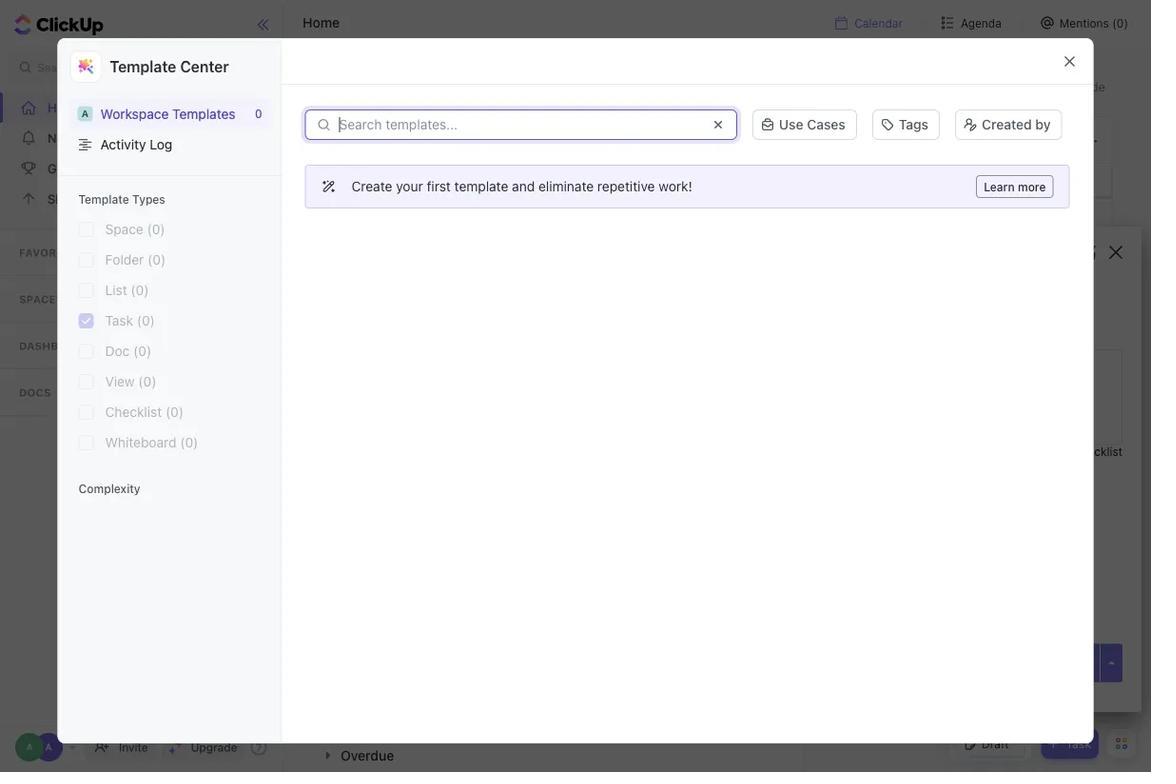 Task type: describe. For each thing, give the bounding box(es) containing it.
(0) for list
[[131, 282, 149, 298]]

activity log button
[[70, 129, 270, 160]]

create your first template and eliminate repetitive work!
[[352, 179, 693, 194]]

workspace
[[100, 106, 169, 121]]

(0) for checklist
[[166, 404, 184, 420]]

search
[[37, 61, 75, 74]]

home link
[[0, 92, 288, 123]]

task (0)
[[105, 313, 155, 328]]

‎task
[[354, 80, 380, 95]]

1 vertical spatial calendar
[[844, 73, 935, 99]]

sidebar navigation
[[0, 0, 288, 772]]

use cases button
[[745, 108, 865, 142]]

7am
[[868, 193, 888, 206]]

cases
[[808, 117, 846, 132]]

checklist
[[105, 404, 162, 420]]

whiteboard (0)
[[105, 435, 198, 450]]

add checklist
[[1051, 445, 1123, 458]]

goals link
[[0, 153, 288, 184]]

tags button
[[873, 109, 941, 140]]

lineup
[[322, 26, 394, 52]]

types
[[132, 192, 165, 206]]

learn more
[[985, 180, 1047, 193]]

template
[[455, 179, 509, 194]]

upgrade link
[[161, 734, 245, 761]]

0 vertical spatial calendar
[[855, 16, 903, 30]]

center
[[180, 58, 229, 76]]

repetitive
[[598, 179, 655, 194]]

learn more link
[[977, 175, 1054, 198]]

1
[[384, 80, 390, 95]]

less
[[83, 192, 105, 206]]

space
[[105, 221, 144, 237]]

tags
[[899, 117, 929, 132]]

checklist
[[1075, 445, 1123, 458]]

list
[[105, 282, 127, 298]]

task for task
[[1067, 737, 1092, 750]]

tasks.
[[587, 204, 618, 217]]

dashboards
[[19, 340, 98, 352]]

you have no trending tasks.
[[470, 204, 618, 217]]

show less
[[48, 192, 105, 206]]

more
[[1019, 180, 1047, 193]]

0 vertical spatial home
[[303, 15, 340, 30]]

first
[[427, 179, 451, 194]]

(0) for view
[[138, 374, 157, 389]]

favorites button
[[0, 229, 288, 275]]

template center
[[110, 58, 229, 76]]

create
[[352, 179, 393, 194]]

0
[[255, 107, 262, 120]]

learn
[[985, 180, 1015, 193]]

templates
[[172, 106, 236, 121]]

(0) for doc
[[133, 343, 152, 359]]

template for template center
[[110, 58, 176, 76]]

activity
[[100, 137, 146, 152]]

apple's workspace, , element
[[78, 106, 93, 121]]

today button
[[987, 130, 1035, 153]]

task for task (0)
[[105, 313, 133, 328]]

(0) for whiteboard
[[180, 435, 198, 450]]

created
[[982, 117, 1033, 132]]

show
[[48, 192, 79, 206]]

use cases
[[780, 117, 846, 132]]

have
[[493, 204, 518, 217]]

tags button
[[865, 108, 948, 142]]

notifications link
[[0, 123, 288, 153]]

space (0)
[[105, 221, 165, 237]]

(0) for space
[[147, 221, 165, 237]]

your
[[396, 179, 423, 194]]



Task type: vqa. For each thing, say whether or not it's contained in the screenshot.
top 'user group' icon
no



Task type: locate. For each thing, give the bounding box(es) containing it.
(0)
[[415, 155, 433, 170], [147, 221, 165, 237], [148, 252, 166, 268], [131, 282, 149, 298], [137, 313, 155, 328], [133, 343, 152, 359], [138, 374, 157, 389], [166, 404, 184, 420], [180, 435, 198, 450]]

today
[[994, 135, 1027, 148]]

activity log
[[100, 137, 173, 152]]

use cases button
[[753, 109, 858, 140]]

back
[[94, 292, 121, 305]]

(0) right doc
[[133, 343, 152, 359]]

trending (0)
[[322, 149, 433, 176]]

folder (0)
[[105, 252, 166, 268]]

0 vertical spatial task
[[105, 313, 133, 328]]

hide
[[1080, 79, 1106, 93]]

view (0)
[[105, 374, 157, 389]]

‎task 1
[[354, 80, 390, 95]]

(0) up the doc (0)
[[137, 313, 155, 328]]

1 vertical spatial task
[[1067, 737, 1092, 750]]

view
[[105, 374, 135, 389]]

template
[[110, 58, 176, 76], [79, 192, 129, 206]]

folder
[[105, 252, 144, 268]]

trending
[[538, 204, 583, 217]]

task
[[105, 313, 133, 328], [1067, 737, 1092, 750]]

add
[[1051, 445, 1072, 458]]

1 horizontal spatial task
[[1067, 737, 1092, 750]]

checklist (0)
[[105, 404, 184, 420]]

template types
[[79, 192, 165, 206]]

template for template types
[[79, 192, 129, 206]]

1 vertical spatial template
[[79, 192, 129, 206]]

1 horizontal spatial home
[[303, 15, 340, 30]]

template up "space"
[[79, 192, 129, 206]]

0 horizontal spatial task
[[105, 313, 133, 328]]

0 vertical spatial template
[[110, 58, 176, 76]]

home
[[303, 15, 340, 30], [48, 100, 82, 115]]

1 vertical spatial home
[[48, 100, 82, 115]]

(0) inside the trending (0)
[[415, 155, 433, 170]]

notifications
[[48, 131, 121, 145]]

a
[[82, 108, 89, 119]]

and
[[512, 179, 535, 194]]

upgrade
[[191, 741, 238, 754]]

(0) up the whiteboard (0)
[[166, 404, 184, 420]]

Search templates... text field
[[339, 117, 700, 132]]

use
[[780, 117, 804, 132]]

list (0)
[[105, 282, 149, 298]]

calendar
[[855, 16, 903, 30], [844, 73, 935, 99]]

doc (0)
[[105, 343, 152, 359]]

invite
[[119, 741, 148, 754]]

goals
[[48, 161, 80, 176]]

log
[[150, 137, 173, 152]]

‎task 1 link
[[322, 69, 465, 106]]

eliminate
[[539, 179, 594, 194]]

None checkbox
[[79, 252, 94, 268], [79, 374, 94, 389], [79, 252, 94, 268], [79, 374, 94, 389]]

workspace templates
[[100, 106, 236, 121]]

doc
[[105, 343, 130, 359]]

template up home link at the top left
[[110, 58, 176, 76]]

work!
[[659, 179, 693, 194]]

(0) up "your"
[[415, 155, 433, 170]]

(0) down types at the left
[[147, 221, 165, 237]]

(0) right whiteboard
[[180, 435, 198, 450]]

by
[[1036, 117, 1052, 132]]

favorites
[[19, 247, 82, 259]]

(0) right list at the top
[[131, 282, 149, 298]]

created by button
[[948, 108, 1071, 142]]

complexity
[[79, 482, 141, 495]]

whiteboard
[[105, 435, 177, 450]]

(0) for task
[[137, 313, 155, 328]]

(0) right "view"
[[138, 374, 157, 389]]

home inside home link
[[48, 100, 82, 115]]

(0) for folder
[[148, 252, 166, 268]]

trending
[[322, 149, 410, 176]]

created by button
[[956, 109, 1063, 140]]

None checkbox
[[79, 222, 94, 237], [79, 283, 94, 298], [79, 313, 94, 328], [79, 344, 94, 359], [79, 405, 94, 420], [79, 435, 94, 450], [79, 222, 94, 237], [79, 283, 94, 298], [79, 313, 94, 328], [79, 344, 94, 359], [79, 405, 94, 420], [79, 435, 94, 450]]

(0) right 'folder'
[[148, 252, 166, 268]]

(0) for trending
[[415, 155, 433, 170]]

back link
[[75, 289, 125, 308]]

created by
[[982, 117, 1052, 132]]

tab panel
[[322, 357, 767, 772]]

agenda
[[961, 16, 1002, 30]]

you
[[470, 204, 490, 217]]

docs
[[19, 387, 51, 399]]

no
[[522, 204, 535, 217]]

0 horizontal spatial home
[[48, 100, 82, 115]]



